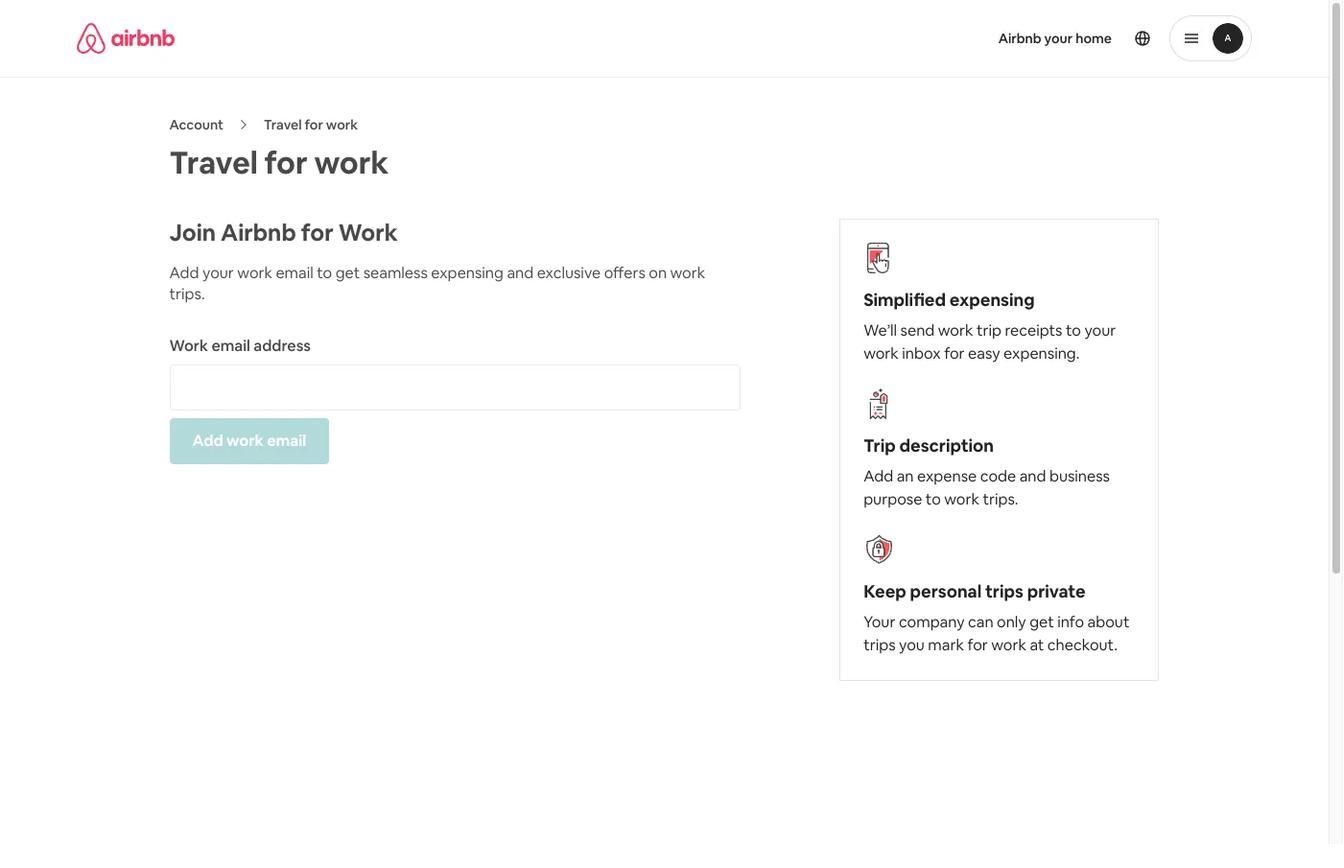 Task type: locate. For each thing, give the bounding box(es) containing it.
1 vertical spatial expensing
[[950, 289, 1035, 311]]

0 horizontal spatial your
[[202, 263, 234, 283]]

and left exclusive
[[507, 263, 534, 283]]

your inside add your work email to get seamless expensing and exclusive offers on work trips.
[[202, 263, 234, 283]]

email inside add your work email to get seamless expensing and exclusive offers on work trips.
[[276, 263, 314, 283]]

0 vertical spatial get
[[336, 263, 360, 283]]

description
[[900, 435, 994, 457]]

Work email address text field
[[170, 366, 740, 410]]

email down join airbnb for work at the top of page
[[276, 263, 314, 283]]

0 horizontal spatial get
[[336, 263, 360, 283]]

airbnb right join
[[221, 218, 296, 248]]

0 vertical spatial your
[[1045, 30, 1073, 47]]

business
[[1050, 466, 1110, 487]]

home
[[1076, 30, 1112, 47]]

to down join airbnb for work at the top of page
[[317, 263, 332, 283]]

email left address
[[212, 336, 250, 356]]

add inside button
[[192, 431, 223, 451]]

for
[[305, 116, 323, 133], [264, 143, 308, 182], [301, 218, 334, 248], [944, 344, 965, 364], [968, 635, 988, 655]]

on
[[649, 263, 667, 283]]

account link
[[169, 116, 224, 133]]

1 horizontal spatial your
[[1045, 30, 1073, 47]]

travel for work
[[264, 116, 358, 133], [169, 143, 389, 182]]

2 horizontal spatial to
[[1066, 321, 1081, 341]]

1 vertical spatial travel
[[169, 143, 258, 182]]

1 horizontal spatial airbnb
[[999, 30, 1042, 47]]

0 vertical spatial add
[[169, 263, 199, 283]]

an
[[897, 466, 914, 487]]

add inside trip description add an expense code and business purpose to work trips.
[[864, 466, 894, 487]]

work up seamless
[[338, 218, 398, 248]]

add for add work email
[[192, 431, 223, 451]]

get left seamless
[[336, 263, 360, 283]]

trips up only at the bottom of the page
[[985, 581, 1024, 603]]

0 horizontal spatial and
[[507, 263, 534, 283]]

to inside add your work email to get seamless expensing and exclusive offers on work trips.
[[317, 263, 332, 283]]

trip
[[864, 435, 896, 457]]

0 vertical spatial and
[[507, 263, 534, 283]]

2 vertical spatial email
[[267, 431, 306, 451]]

0 vertical spatial airbnb
[[999, 30, 1042, 47]]

keep
[[864, 581, 907, 603]]

trips. down join
[[169, 284, 205, 304]]

0 vertical spatial trips.
[[169, 284, 205, 304]]

and right code
[[1020, 466, 1046, 487]]

and inside trip description add an expense code and business purpose to work trips.
[[1020, 466, 1046, 487]]

join airbnb for work
[[169, 218, 398, 248]]

profile element
[[688, 0, 1252, 77]]

trip description add an expense code and business purpose to work trips.
[[864, 435, 1110, 510]]

to inside trip description add an expense code and business purpose to work trips.
[[926, 489, 941, 510]]

1 horizontal spatial expensing
[[950, 289, 1035, 311]]

to
[[317, 263, 332, 283], [1066, 321, 1081, 341], [926, 489, 941, 510]]

0 vertical spatial expensing
[[431, 263, 504, 283]]

company
[[899, 612, 965, 632]]

expensing up trip
[[950, 289, 1035, 311]]

join
[[169, 218, 216, 248]]

2 vertical spatial add
[[864, 466, 894, 487]]

trips.
[[169, 284, 205, 304], [983, 489, 1019, 510]]

to down expense
[[926, 489, 941, 510]]

expensing
[[431, 263, 504, 283], [950, 289, 1035, 311]]

0 horizontal spatial expensing
[[431, 263, 504, 283]]

1 horizontal spatial trips.
[[983, 489, 1019, 510]]

trips
[[985, 581, 1024, 603], [864, 635, 896, 655]]

send
[[901, 321, 935, 341]]

0 horizontal spatial travel
[[169, 143, 258, 182]]

1 horizontal spatial get
[[1030, 612, 1054, 632]]

1 horizontal spatial to
[[926, 489, 941, 510]]

0 horizontal spatial airbnb
[[221, 218, 296, 248]]

2 vertical spatial to
[[926, 489, 941, 510]]

1 vertical spatial add
[[192, 431, 223, 451]]

add
[[169, 263, 199, 283], [192, 431, 223, 451], [864, 466, 894, 487]]

your right the 'receipts'
[[1085, 321, 1116, 341]]

1 vertical spatial trips.
[[983, 489, 1019, 510]]

1 vertical spatial your
[[202, 263, 234, 283]]

add for add your work email to get seamless expensing and exclusive offers on work trips.
[[169, 263, 199, 283]]

travel right account on the left
[[264, 116, 302, 133]]

1 vertical spatial and
[[1020, 466, 1046, 487]]

your down join
[[202, 263, 234, 283]]

1 horizontal spatial and
[[1020, 466, 1046, 487]]

work
[[338, 218, 398, 248], [169, 336, 208, 356]]

0 vertical spatial email
[[276, 263, 314, 283]]

work email address
[[169, 336, 311, 356]]

0 horizontal spatial trips
[[864, 635, 896, 655]]

and inside add your work email to get seamless expensing and exclusive offers on work trips.
[[507, 263, 534, 283]]

about
[[1088, 612, 1130, 632]]

get
[[336, 263, 360, 283], [1030, 612, 1054, 632]]

your
[[1045, 30, 1073, 47], [202, 263, 234, 283], [1085, 321, 1116, 341]]

1 vertical spatial get
[[1030, 612, 1054, 632]]

checkout.
[[1048, 635, 1118, 655]]

1 vertical spatial work
[[169, 336, 208, 356]]

email down address
[[267, 431, 306, 451]]

add work email button
[[169, 418, 329, 464]]

0 vertical spatial work
[[338, 218, 398, 248]]

2 vertical spatial your
[[1085, 321, 1116, 341]]

travel
[[264, 116, 302, 133], [169, 143, 258, 182]]

email
[[276, 263, 314, 283], [212, 336, 250, 356], [267, 431, 306, 451]]

your left "home"
[[1045, 30, 1073, 47]]

add your work email to get seamless expensing and exclusive offers on work trips.
[[169, 263, 706, 304]]

0 horizontal spatial trips.
[[169, 284, 205, 304]]

seamless
[[363, 263, 428, 283]]

airbnb
[[999, 30, 1042, 47], [221, 218, 296, 248]]

travel down account link at the top of the page
[[169, 143, 258, 182]]

expensing right seamless
[[431, 263, 504, 283]]

1 vertical spatial to
[[1066, 321, 1081, 341]]

1 horizontal spatial travel
[[264, 116, 302, 133]]

1 horizontal spatial trips
[[985, 581, 1024, 603]]

add inside add your work email to get seamless expensing and exclusive offers on work trips.
[[169, 263, 199, 283]]

you
[[899, 635, 925, 655]]

get up at
[[1030, 612, 1054, 632]]

your inside airbnb your home link
[[1045, 30, 1073, 47]]

work left address
[[169, 336, 208, 356]]

email inside button
[[267, 431, 306, 451]]

1 vertical spatial airbnb
[[221, 218, 296, 248]]

0 vertical spatial to
[[317, 263, 332, 283]]

to inside simplified expensing we'll send work trip receipts to your work inbox for easy expensing.
[[1066, 321, 1081, 341]]

airbnb your home
[[999, 30, 1112, 47]]

work inside button
[[227, 431, 264, 451]]

work
[[326, 116, 358, 133], [314, 143, 389, 182], [237, 263, 272, 283], [670, 263, 706, 283], [938, 321, 973, 341], [864, 344, 899, 364], [227, 431, 264, 451], [945, 489, 980, 510], [992, 635, 1027, 655]]

keep personal trips private your company can only get info about trips you mark for work at checkout.
[[864, 581, 1130, 655]]

0 horizontal spatial to
[[317, 263, 332, 283]]

airbnb left "home"
[[999, 30, 1042, 47]]

and
[[507, 263, 534, 283], [1020, 466, 1046, 487]]

0 vertical spatial trips
[[985, 581, 1024, 603]]

1 vertical spatial trips
[[864, 635, 896, 655]]

trips. down code
[[983, 489, 1019, 510]]

0 vertical spatial travel
[[264, 116, 302, 133]]

to up expensing.
[[1066, 321, 1081, 341]]

2 horizontal spatial your
[[1085, 321, 1116, 341]]

trips down your
[[864, 635, 896, 655]]



Task type: describe. For each thing, give the bounding box(es) containing it.
we'll
[[864, 321, 897, 341]]

airbnb your home link
[[987, 18, 1124, 59]]

at
[[1030, 635, 1044, 655]]

your inside simplified expensing we'll send work trip receipts to your work inbox for easy expensing.
[[1085, 321, 1116, 341]]

purpose
[[864, 489, 922, 510]]

simplified expensing we'll send work trip receipts to your work inbox for easy expensing.
[[864, 289, 1116, 364]]

expensing inside add your work email to get seamless expensing and exclusive offers on work trips.
[[431, 263, 504, 283]]

simplified
[[864, 289, 946, 311]]

account
[[169, 116, 224, 133]]

address
[[254, 336, 311, 356]]

your for airbnb
[[1045, 30, 1073, 47]]

1 vertical spatial email
[[212, 336, 250, 356]]

trip
[[977, 321, 1002, 341]]

info
[[1058, 612, 1084, 632]]

expense
[[917, 466, 977, 487]]

your
[[864, 612, 896, 632]]

get inside add your work email to get seamless expensing and exclusive offers on work trips.
[[336, 263, 360, 283]]

your for add
[[202, 263, 234, 283]]

expensing.
[[1004, 344, 1080, 364]]

work inside keep personal trips private your company can only get info about trips you mark for work at checkout.
[[992, 635, 1027, 655]]

exclusive
[[537, 263, 601, 283]]

only
[[997, 612, 1027, 632]]

trips. inside add your work email to get seamless expensing and exclusive offers on work trips.
[[169, 284, 205, 304]]

1 vertical spatial travel for work
[[169, 143, 389, 182]]

receipts
[[1005, 321, 1063, 341]]

expensing inside simplified expensing we'll send work trip receipts to your work inbox for easy expensing.
[[950, 289, 1035, 311]]

airbnb inside profile element
[[999, 30, 1042, 47]]

offers
[[604, 263, 646, 283]]

code
[[980, 466, 1016, 487]]

1 horizontal spatial work
[[338, 218, 398, 248]]

easy
[[968, 344, 1001, 364]]

inbox
[[902, 344, 941, 364]]

personal
[[910, 581, 982, 603]]

for inside simplified expensing we'll send work trip receipts to your work inbox for easy expensing.
[[944, 344, 965, 364]]

private
[[1027, 581, 1086, 603]]

trips. inside trip description add an expense code and business purpose to work trips.
[[983, 489, 1019, 510]]

can
[[968, 612, 994, 632]]

mark
[[928, 635, 964, 655]]

work inside trip description add an expense code and business purpose to work trips.
[[945, 489, 980, 510]]

0 horizontal spatial work
[[169, 336, 208, 356]]

add work email
[[192, 431, 306, 451]]

get inside keep personal trips private your company can only get info about trips you mark for work at checkout.
[[1030, 612, 1054, 632]]

for inside keep personal trips private your company can only get info about trips you mark for work at checkout.
[[968, 635, 988, 655]]

0 vertical spatial travel for work
[[264, 116, 358, 133]]



Task type: vqa. For each thing, say whether or not it's contained in the screenshot.
the topmost the and
yes



